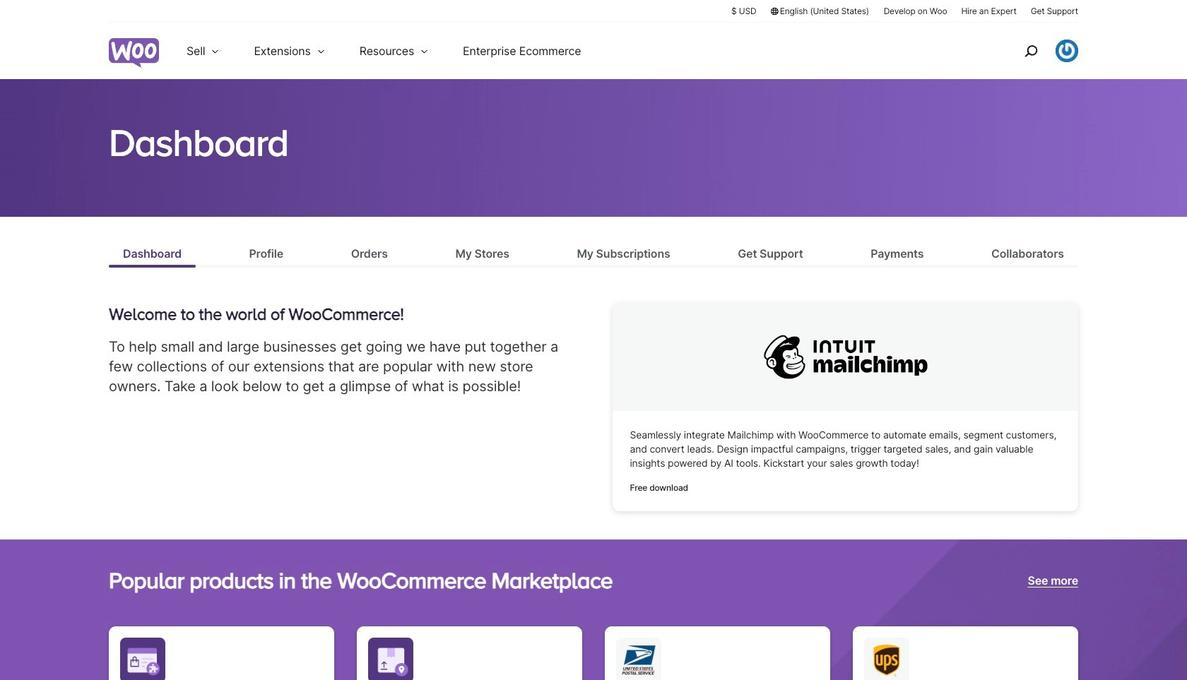 Task type: describe. For each thing, give the bounding box(es) containing it.
open account menu image
[[1056, 40, 1078, 62]]

service navigation menu element
[[994, 28, 1078, 74]]

search image
[[1020, 40, 1042, 62]]



Task type: vqa. For each thing, say whether or not it's contained in the screenshot.
open account menu IMAGE
yes



